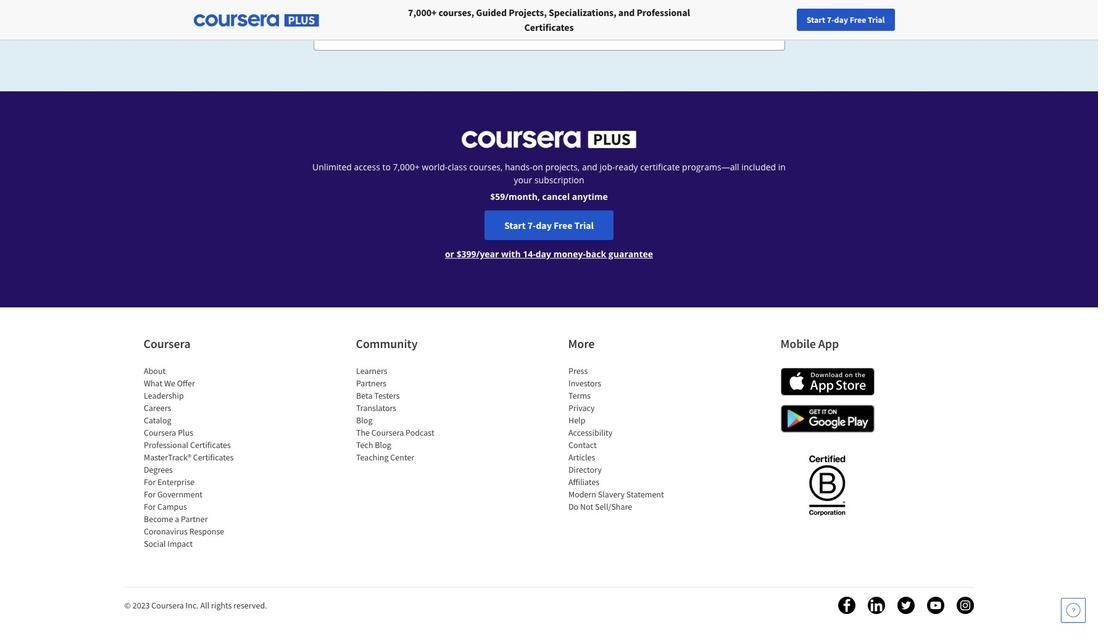 Task type: describe. For each thing, give the bounding box(es) containing it.
research,
[[418, 15, 455, 27]]

coursera facebook image
[[838, 597, 855, 614]]

coursera plus link
[[144, 427, 193, 438]]

coursera up about at left bottom
[[144, 336, 191, 351]]

help
[[568, 415, 585, 426]]

the coursera podcast link
[[356, 427, 434, 438]]

coursera down see on the left
[[488, 28, 525, 40]]

investors link
[[568, 378, 601, 389]]

find your new career
[[835, 14, 912, 25]]

learners.
[[692, 15, 728, 27]]

directly
[[345, 28, 374, 40]]

hear
[[324, 28, 342, 40]]

1 vertical spatial start 7-day free trial button
[[485, 211, 614, 240]]

coursera youtube image
[[927, 597, 944, 614]]

we inside 'based on our data and research, we typically see higher completion rates for coursera plus learners. we also hear directly from learners that having a coursera plus subscription increases their motivation to learn more.'
[[730, 15, 743, 27]]

coronavirus
[[144, 526, 187, 537]]

mobile app
[[781, 336, 839, 351]]

mastertrack®
[[144, 452, 191, 463]]

coursera plus image for courses,
[[194, 14, 319, 27]]

or $399 /year with 14-day money-back guarantee
[[445, 248, 653, 260]]

learners partners beta testers translators blog the coursera podcast tech blog teaching center
[[356, 365, 434, 463]]

programs—all
[[682, 161, 739, 173]]

based
[[324, 15, 348, 27]]

subscription inside unlimited access to 7,000+ world-class courses, hands-on projects, and job-ready certificate programs—all included in your subscription
[[535, 174, 584, 186]]

modern slavery statement link
[[568, 489, 664, 500]]

7,000+ inside 7,000+ courses, guided projects, specializations, and professional certificates
[[408, 6, 437, 19]]

3 for from the top
[[144, 501, 155, 512]]

rates
[[598, 15, 618, 27]]

download on the app store image
[[781, 368, 874, 396]]

beta
[[356, 390, 372, 401]]

professional inside about what we offer leadership careers catalog coursera plus professional certificates mastertrack® certificates degrees for enterprise for government for campus become a partner coronavirus response social impact
[[144, 440, 188, 451]]

specializations,
[[549, 6, 617, 19]]

coronavirus response link
[[144, 526, 224, 537]]

partner
[[181, 514, 207, 525]]

unlimited access to 7,000+ world-class courses, hands-on projects, and job-ready certificate programs—all included in your subscription
[[312, 161, 786, 186]]

offer
[[177, 378, 195, 389]]

careers link
[[144, 403, 171, 414]]

all
[[200, 600, 209, 611]]

1 vertical spatial start 7-day free trial
[[504, 219, 594, 232]]

projects,
[[545, 161, 580, 173]]

a inside 'based on our data and research, we typically see higher completion rates for coursera plus learners. we also hear directly from learners that having a coursera plus subscription increases their motivation to learn more.'
[[481, 28, 486, 40]]

hands-
[[505, 161, 533, 173]]

also
[[745, 15, 761, 27]]

tech blog link
[[356, 440, 391, 451]]

press link
[[568, 365, 588, 377]]

become
[[144, 514, 173, 525]]

accessibility link
[[568, 427, 612, 438]]

articles link
[[568, 452, 595, 463]]

to inside 'based on our data and research, we typically see higher completion rates for coursera plus learners. we also hear directly from learners that having a coursera plus subscription increases their motivation to learn more.'
[[705, 28, 713, 40]]

impact
[[167, 538, 192, 549]]

directory
[[568, 464, 602, 475]]

day for bottommost start 7-day free trial button
[[536, 219, 552, 232]]

response
[[189, 526, 224, 537]]

or
[[445, 248, 454, 260]]

world-
[[422, 161, 448, 173]]

your inside "link"
[[853, 14, 869, 25]]

day for start 7-day free trial button to the top
[[834, 14, 848, 25]]

terms link
[[568, 390, 590, 401]]

anytime
[[572, 191, 608, 202]]

typically
[[471, 15, 503, 27]]

leadership
[[144, 390, 183, 401]]

privacy
[[568, 403, 595, 414]]

for campus link
[[144, 501, 187, 512]]

on inside 'based on our data and research, we typically see higher completion rates for coursera plus learners. we also hear directly from learners that having a coursera plus subscription increases their motivation to learn more.'
[[351, 15, 361, 27]]

see
[[506, 15, 520, 27]]

/year
[[476, 248, 499, 260]]

mastertrack® certificates link
[[144, 452, 233, 463]]

with
[[501, 248, 521, 260]]

professional certificates link
[[144, 440, 231, 451]]

find
[[835, 14, 851, 25]]

accessibility
[[568, 427, 612, 438]]

privacy link
[[568, 403, 595, 414]]

7,000+ inside unlimited access to 7,000+ world-class courses, hands-on projects, and job-ready certificate programs—all included in your subscription
[[393, 161, 420, 173]]

higher
[[522, 15, 548, 27]]

career
[[889, 14, 912, 25]]

coursera plus image for access
[[462, 131, 636, 148]]

certificate
[[640, 161, 680, 173]]

©
[[124, 600, 131, 611]]

leadership link
[[144, 390, 183, 401]]

2 for from the top
[[144, 489, 155, 500]]

rights
[[211, 600, 232, 611]]

data
[[380, 15, 398, 27]]

your inside unlimited access to 7,000+ world-class courses, hands-on projects, and job-ready certificate programs—all included in your subscription
[[514, 174, 532, 186]]

coursera inside about what we offer leadership careers catalog coursera plus professional certificates mastertrack® certificates degrees for enterprise for government for campus become a partner coronavirus response social impact
[[144, 427, 176, 438]]

1 vertical spatial plus
[[527, 28, 544, 40]]

1 horizontal spatial start 7-day free trial
[[807, 14, 885, 25]]

help center image
[[1066, 603, 1081, 618]]

0 vertical spatial 7-
[[827, 14, 834, 25]]

courses, inside 7,000+ courses, guided projects, specializations, and professional certificates
[[439, 6, 474, 19]]

14-
[[523, 248, 536, 260]]

coursera twitter image
[[897, 597, 915, 614]]

social
[[144, 538, 165, 549]]

job-
[[600, 161, 615, 173]]

terms
[[568, 390, 590, 401]]

learn
[[716, 28, 736, 40]]

get it on google play image
[[781, 405, 874, 433]]

teaching
[[356, 452, 388, 463]]

certificates inside 7,000+ courses, guided projects, specializations, and professional certificates
[[524, 21, 574, 33]]

from
[[376, 28, 396, 40]]

access
[[354, 161, 380, 173]]

government
[[157, 489, 202, 500]]

logo of certified b corporation image
[[802, 448, 853, 522]]

on inside unlimited access to 7,000+ world-class courses, hands-on projects, and job-ready certificate programs—all included in your subscription
[[533, 161, 543, 173]]

the
[[356, 427, 370, 438]]

app
[[818, 336, 839, 351]]

center
[[390, 452, 414, 463]]

class
[[448, 161, 467, 173]]

learners
[[398, 28, 431, 40]]

0 horizontal spatial free
[[554, 219, 573, 232]]

help link
[[568, 415, 585, 426]]

inc.
[[186, 600, 199, 611]]



Task type: locate. For each thing, give the bounding box(es) containing it.
0 vertical spatial a
[[481, 28, 486, 40]]

certificates down projects,
[[524, 21, 574, 33]]

we up leadership link
[[164, 378, 175, 389]]

catalog
[[144, 415, 171, 426]]

/month,
[[505, 191, 540, 202]]

your right find
[[853, 14, 869, 25]]

free
[[850, 14, 866, 25], [554, 219, 573, 232]]

list for coursera
[[144, 365, 248, 550]]

press investors terms privacy help accessibility contact articles directory affiliates modern slavery statement do not sell/share
[[568, 365, 664, 512]]

coursera instagram image
[[957, 597, 974, 614]]

to
[[705, 28, 713, 40], [382, 161, 391, 173]]

in
[[778, 161, 786, 173]]

press
[[568, 365, 588, 377]]

0 horizontal spatial start
[[504, 219, 526, 232]]

back
[[586, 248, 606, 260]]

coursera down catalog link
[[144, 427, 176, 438]]

for up become
[[144, 501, 155, 512]]

plus down higher
[[527, 28, 544, 40]]

0 horizontal spatial on
[[351, 15, 361, 27]]

0 vertical spatial certificates
[[524, 21, 574, 33]]

1 horizontal spatial free
[[850, 14, 866, 25]]

1 horizontal spatial we
[[730, 15, 743, 27]]

free left new
[[850, 14, 866, 25]]

coursera left inc.
[[151, 600, 184, 611]]

what we offer link
[[144, 378, 195, 389]]

do
[[568, 501, 578, 512]]

we inside about what we offer leadership careers catalog coursera plus professional certificates mastertrack® certificates degrees for enterprise for government for campus become a partner coronavirus response social impact
[[164, 378, 175, 389]]

start up with
[[504, 219, 526, 232]]

list for more
[[568, 365, 673, 513]]

and inside 'based on our data and research, we typically see higher completion rates for coursera plus learners. we also hear directly from learners that having a coursera plus subscription increases their motivation to learn more.'
[[400, 15, 415, 27]]

0 vertical spatial blog
[[356, 415, 372, 426]]

0 horizontal spatial blog
[[356, 415, 372, 426]]

a inside about what we offer leadership careers catalog coursera plus professional certificates mastertrack® certificates degrees for enterprise for government for campus become a partner coronavirus response social impact
[[175, 514, 179, 525]]

subscription down projects,
[[535, 174, 584, 186]]

0 vertical spatial trial
[[868, 14, 885, 25]]

for up for campus link
[[144, 489, 155, 500]]

day up or $399 /year with 14-day money-back guarantee
[[536, 219, 552, 232]]

1 vertical spatial 7-
[[528, 219, 536, 232]]

on up the directly
[[351, 15, 361, 27]]

1 horizontal spatial coursera plus image
[[462, 131, 636, 148]]

campus
[[157, 501, 187, 512]]

free up money-
[[554, 219, 573, 232]]

1 horizontal spatial start
[[807, 14, 825, 25]]

1 horizontal spatial list
[[356, 365, 461, 464]]

plus inside about what we offer leadership careers catalog coursera plus professional certificates mastertrack® certificates degrees for enterprise for government for campus become a partner coronavirus response social impact
[[178, 427, 193, 438]]

1 horizontal spatial trial
[[868, 14, 885, 25]]

0 horizontal spatial 7-
[[528, 219, 536, 232]]

sell/share
[[595, 501, 632, 512]]

blog
[[356, 415, 372, 426], [375, 440, 391, 451]]

1 vertical spatial start
[[504, 219, 526, 232]]

1 vertical spatial a
[[175, 514, 179, 525]]

for down degrees
[[144, 477, 155, 488]]

learners link
[[356, 365, 387, 377]]

1 vertical spatial to
[[382, 161, 391, 173]]

1 vertical spatial certificates
[[190, 440, 231, 451]]

translators link
[[356, 403, 396, 414]]

professional inside 7,000+ courses, guided projects, specializations, and professional certificates
[[637, 6, 690, 19]]

1 horizontal spatial 7-
[[827, 14, 834, 25]]

courses, inside unlimited access to 7,000+ world-class courses, hands-on projects, and job-ready certificate programs—all included in your subscription
[[469, 161, 503, 173]]

0 vertical spatial start 7-day free trial
[[807, 14, 885, 25]]

coursera up tech blog link
[[371, 427, 404, 438]]

start 7-day free trial down $59 /month, cancel anytime
[[504, 219, 594, 232]]

increases
[[598, 28, 636, 40]]

certificates down professional certificates link
[[193, 452, 233, 463]]

list containing learners
[[356, 365, 461, 464]]

we up learn
[[730, 15, 743, 27]]

trial down anytime
[[574, 219, 594, 232]]

become a partner link
[[144, 514, 207, 525]]

for
[[144, 477, 155, 488], [144, 489, 155, 500], [144, 501, 155, 512]]

courses, right class
[[469, 161, 503, 173]]

and up learners
[[400, 15, 415, 27]]

2 vertical spatial for
[[144, 501, 155, 512]]

0 horizontal spatial plus
[[178, 427, 193, 438]]

courses,
[[439, 6, 474, 19], [469, 161, 503, 173]]

0 horizontal spatial trial
[[574, 219, 594, 232]]

professional up their
[[637, 6, 690, 19]]

new
[[871, 14, 887, 25]]

2 vertical spatial plus
[[178, 427, 193, 438]]

1 horizontal spatial blog
[[375, 440, 391, 451]]

and right rates
[[618, 6, 635, 19]]

coursera linkedin image
[[868, 597, 885, 614]]

0 vertical spatial for
[[144, 477, 155, 488]]

guided
[[476, 6, 507, 19]]

2 list from the left
[[356, 365, 461, 464]]

0 horizontal spatial your
[[514, 174, 532, 186]]

coursera
[[634, 15, 671, 27], [488, 28, 525, 40], [144, 336, 191, 351], [144, 427, 176, 438], [371, 427, 404, 438], [151, 600, 184, 611]]

1 horizontal spatial your
[[853, 14, 869, 25]]

0 horizontal spatial a
[[175, 514, 179, 525]]

2 horizontal spatial and
[[618, 6, 635, 19]]

find your new career link
[[829, 12, 919, 28]]

to right access
[[382, 161, 391, 173]]

0 vertical spatial day
[[834, 14, 848, 25]]

0 vertical spatial plus
[[673, 15, 690, 27]]

start 7-day free trial left career
[[807, 14, 885, 25]]

modern
[[568, 489, 596, 500]]

1 vertical spatial trial
[[574, 219, 594, 232]]

podcast
[[405, 427, 434, 438]]

0 horizontal spatial list
[[144, 365, 248, 550]]

0 horizontal spatial start 7-day free trial
[[504, 219, 594, 232]]

motivation
[[660, 28, 703, 40]]

coursera inside learners partners beta testers translators blog the coursera podcast tech blog teaching center
[[371, 427, 404, 438]]

translators
[[356, 403, 396, 414]]

professional up mastertrack®
[[144, 440, 188, 451]]

subscription inside 'based on our data and research, we typically see higher completion rates for coursera plus learners. we also hear directly from learners that having a coursera plus subscription increases their motivation to learn more.'
[[546, 28, 596, 40]]

1 vertical spatial day
[[536, 219, 552, 232]]

1 vertical spatial subscription
[[535, 174, 584, 186]]

and left job- at the right
[[582, 161, 598, 173]]

0 vertical spatial coursera plus image
[[194, 14, 319, 27]]

we
[[457, 15, 469, 27]]

trial left career
[[868, 14, 885, 25]]

courses, up having
[[439, 6, 474, 19]]

certificates
[[524, 21, 574, 33], [190, 440, 231, 451], [193, 452, 233, 463]]

0 horizontal spatial we
[[164, 378, 175, 389]]

2 vertical spatial certificates
[[193, 452, 233, 463]]

social impact link
[[144, 538, 192, 549]]

and inside 7,000+ courses, guided projects, specializations, and professional certificates
[[618, 6, 635, 19]]

coursera plus image
[[194, 14, 319, 27], [462, 131, 636, 148]]

affiliates link
[[568, 477, 599, 488]]

1 vertical spatial for
[[144, 489, 155, 500]]

1 horizontal spatial professional
[[637, 6, 690, 19]]

blog up the
[[356, 415, 372, 426]]

0 vertical spatial start 7-day free trial button
[[797, 9, 895, 31]]

0 vertical spatial your
[[853, 14, 869, 25]]

reserved.
[[234, 600, 267, 611]]

1 vertical spatial free
[[554, 219, 573, 232]]

1 vertical spatial 7,000+
[[393, 161, 420, 173]]

your down hands-
[[514, 174, 532, 186]]

1 horizontal spatial on
[[533, 161, 543, 173]]

1 vertical spatial on
[[533, 161, 543, 173]]

blog up teaching center 'link'
[[375, 440, 391, 451]]

about
[[144, 365, 165, 377]]

0 vertical spatial free
[[850, 14, 866, 25]]

more.
[[739, 28, 763, 40]]

7- left find
[[827, 14, 834, 25]]

2 horizontal spatial plus
[[673, 15, 690, 27]]

to down learners.
[[705, 28, 713, 40]]

2 vertical spatial day
[[536, 248, 551, 260]]

list
[[144, 365, 248, 550], [356, 365, 461, 464], [568, 365, 673, 513]]

7- up 14-
[[528, 219, 536, 232]]

day left new
[[834, 14, 848, 25]]

list containing about
[[144, 365, 248, 550]]

1 vertical spatial courses,
[[469, 161, 503, 173]]

None search field
[[170, 8, 466, 32]]

plus up motivation
[[673, 15, 690, 27]]

1 horizontal spatial to
[[705, 28, 713, 40]]

0 horizontal spatial coursera plus image
[[194, 14, 319, 27]]

0 vertical spatial to
[[705, 28, 713, 40]]

a down "campus"
[[175, 514, 179, 525]]

tech
[[356, 440, 373, 451]]

0 horizontal spatial to
[[382, 161, 391, 173]]

coursera up their
[[634, 15, 671, 27]]

start 7-day free trial
[[807, 14, 885, 25], [504, 219, 594, 232]]

0 vertical spatial professional
[[637, 6, 690, 19]]

3 list from the left
[[568, 365, 673, 513]]

© 2023 coursera inc. all rights reserved.
[[124, 600, 267, 611]]

to inside unlimited access to 7,000+ world-class courses, hands-on projects, and job-ready certificate programs—all included in your subscription
[[382, 161, 391, 173]]

list containing press
[[568, 365, 673, 513]]

0 horizontal spatial professional
[[144, 440, 188, 451]]

7,000+ left world-
[[393, 161, 420, 173]]

about what we offer leadership careers catalog coursera plus professional certificates mastertrack® certificates degrees for enterprise for government for campus become a partner coronavirus response social impact
[[144, 365, 233, 549]]

0 vertical spatial start
[[807, 14, 825, 25]]

1 horizontal spatial start 7-day free trial button
[[797, 9, 895, 31]]

1 horizontal spatial and
[[582, 161, 598, 173]]

for government link
[[144, 489, 202, 500]]

subscription down the completion
[[546, 28, 596, 40]]

subscription
[[546, 28, 596, 40], [535, 174, 584, 186]]

on left projects,
[[533, 161, 543, 173]]

contact
[[568, 440, 596, 451]]

for enterprise link
[[144, 477, 194, 488]]

start left find
[[807, 14, 825, 25]]

based on our data and research, we typically see higher completion rates for coursera plus learners. we also hear directly from learners that having a coursera plus subscription increases their motivation to learn more.
[[324, 15, 763, 40]]

more
[[568, 336, 595, 351]]

statement
[[626, 489, 664, 500]]

1 horizontal spatial plus
[[527, 28, 544, 40]]

cancel
[[542, 191, 570, 202]]

and inside unlimited access to 7,000+ world-class courses, hands-on projects, and job-ready certificate programs—all included in your subscription
[[582, 161, 598, 173]]

1 list from the left
[[144, 365, 248, 550]]

1 vertical spatial we
[[164, 378, 175, 389]]

1 vertical spatial professional
[[144, 440, 188, 451]]

0 vertical spatial courses,
[[439, 6, 474, 19]]

0 horizontal spatial start 7-day free trial button
[[485, 211, 614, 240]]

1 for from the top
[[144, 477, 155, 488]]

start
[[807, 14, 825, 25], [504, 219, 526, 232]]

1 vertical spatial your
[[514, 174, 532, 186]]

1 vertical spatial coursera plus image
[[462, 131, 636, 148]]

0 vertical spatial subscription
[[546, 28, 596, 40]]

0 vertical spatial we
[[730, 15, 743, 27]]

money-
[[554, 248, 586, 260]]

0 vertical spatial on
[[351, 15, 361, 27]]

2 horizontal spatial list
[[568, 365, 673, 513]]

list for community
[[356, 365, 461, 464]]

on
[[351, 15, 361, 27], [533, 161, 543, 173]]

directory link
[[568, 464, 602, 475]]

1 vertical spatial blog
[[375, 440, 391, 451]]

partners link
[[356, 378, 386, 389]]

certificates up mastertrack® certificates link
[[190, 440, 231, 451]]

0 vertical spatial 7,000+
[[408, 6, 437, 19]]

unlimited
[[312, 161, 352, 173]]

our
[[363, 15, 378, 27]]

7,000+ up learners
[[408, 6, 437, 19]]

start 7-day free trial button
[[797, 9, 895, 31], [485, 211, 614, 240]]

and
[[618, 6, 635, 19], [400, 15, 415, 27], [582, 161, 598, 173]]

0 horizontal spatial and
[[400, 15, 415, 27]]

about link
[[144, 365, 165, 377]]

careers
[[144, 403, 171, 414]]

trial
[[868, 14, 885, 25], [574, 219, 594, 232]]

do not sell/share link
[[568, 501, 632, 512]]

your
[[853, 14, 869, 25], [514, 174, 532, 186]]

their
[[638, 28, 657, 40]]

$59
[[490, 191, 505, 202]]

completion
[[550, 15, 595, 27]]

professional
[[637, 6, 690, 19], [144, 440, 188, 451]]

plus up professional certificates link
[[178, 427, 193, 438]]

a down typically
[[481, 28, 486, 40]]

plus
[[673, 15, 690, 27], [527, 28, 544, 40], [178, 427, 193, 438]]

1 horizontal spatial a
[[481, 28, 486, 40]]

day left money-
[[536, 248, 551, 260]]



Task type: vqa. For each thing, say whether or not it's contained in the screenshot.
the rightmost The 1,
no



